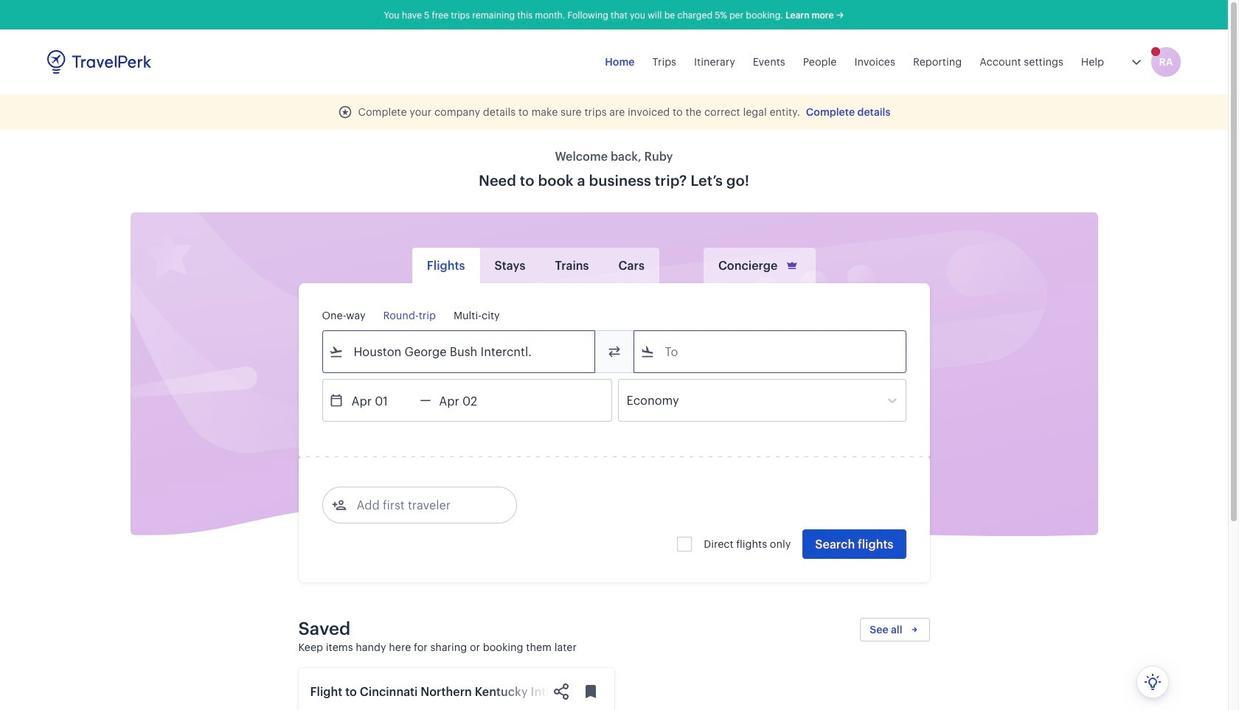 Task type: vqa. For each thing, say whether or not it's contained in the screenshot.
To Search Field
yes



Task type: describe. For each thing, give the bounding box(es) containing it.
Add first traveler search field
[[346, 493, 500, 517]]

From search field
[[343, 340, 575, 364]]

Depart text field
[[343, 380, 420, 421]]

To search field
[[655, 340, 886, 364]]



Task type: locate. For each thing, give the bounding box(es) containing it.
Return text field
[[431, 380, 508, 421]]



